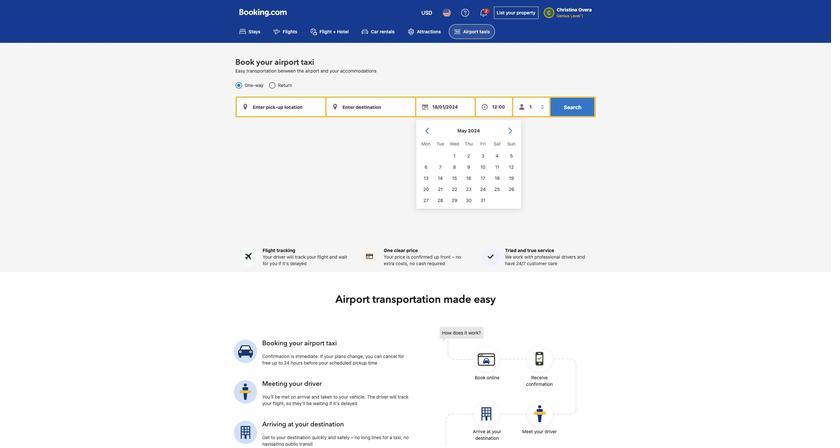 Task type: locate. For each thing, give the bounding box(es) containing it.
meeting
[[262, 380, 287, 389]]

11 button
[[490, 162, 504, 173]]

0 horizontal spatial flight
[[263, 248, 275, 254]]

2 your from the left
[[384, 255, 393, 260]]

can
[[374, 354, 382, 360]]

at inside arrive at your destination
[[487, 430, 491, 435]]

1 horizontal spatial if
[[329, 401, 332, 407]]

0 vertical spatial 1
[[581, 13, 583, 18]]

1 vertical spatial transportation
[[372, 293, 441, 307]]

0 horizontal spatial airport
[[335, 293, 370, 307]]

destination for get to your destination quickly and safely – no long lines for a taxi, no navigating public transit
[[287, 435, 311, 441]]

driver right the meet
[[545, 430, 557, 435]]

24 left hours
[[284, 361, 290, 366]]

21 button
[[433, 184, 447, 195]]

1 vertical spatial if
[[329, 401, 332, 407]]

book for your
[[235, 57, 254, 68]]

2024
[[468, 128, 480, 134]]

price up confirmed
[[406, 248, 418, 254]]

flight left +
[[320, 29, 332, 34]]

safely
[[337, 435, 350, 441]]

1 horizontal spatial track
[[398, 395, 408, 400]]

0 horizontal spatial –
[[351, 435, 353, 441]]

1 horizontal spatial it's
[[333, 401, 340, 407]]

0 horizontal spatial up
[[272, 361, 277, 366]]

2 horizontal spatial for
[[398, 354, 404, 360]]

taxi up the the at top
[[301, 57, 314, 68]]

your right arrive
[[492, 430, 501, 435]]

track inside flight tracking your driver will track your flight and wait for you if it's delayed
[[295, 255, 306, 260]]

to
[[278, 361, 283, 366], [333, 395, 338, 400], [271, 435, 275, 441]]

to inside get to your destination quickly and safely – no long lines for a taxi, no navigating public transit
[[271, 435, 275, 441]]

taxi inside book your airport taxi easy transportation between the airport and your accommodations
[[301, 57, 314, 68]]

your inside get to your destination quickly and safely – no long lines for a taxi, no navigating public transit
[[277, 435, 286, 441]]

1 vertical spatial for
[[398, 354, 404, 360]]

0 vertical spatial it's
[[282, 261, 289, 267]]

1 vertical spatial to
[[333, 395, 338, 400]]

1 horizontal spatial to
[[278, 361, 283, 366]]

driver up arrival
[[304, 380, 322, 389]]

your down 'you'll' on the left of the page
[[262, 401, 272, 407]]

15 button
[[447, 173, 461, 184]]

0 vertical spatial price
[[406, 248, 418, 254]]

you inside flight tracking your driver will track your flight and wait for you if it's delayed
[[270, 261, 277, 267]]

delayed
[[290, 261, 307, 267], [341, 401, 357, 407]]

2 vertical spatial airport
[[304, 339, 325, 348]]

1 vertical spatial 24
[[284, 361, 290, 366]]

booking.com online hotel reservations image
[[239, 9, 286, 17]]

may 2024
[[457, 128, 480, 134]]

no left 'long'
[[355, 435, 360, 441]]

tracking
[[277, 248, 295, 254]]

0 horizontal spatial it's
[[282, 261, 289, 267]]

transportation inside book your airport taxi easy transportation between the airport and your accommodations
[[246, 68, 277, 74]]

0 horizontal spatial you
[[270, 261, 277, 267]]

1 up "8"
[[453, 153, 455, 159]]

delayed inside flight tracking your driver will track your flight and wait for you if it's delayed
[[290, 261, 307, 267]]

to up navigating
[[271, 435, 275, 441]]

delayed down vehicle.
[[341, 401, 357, 407]]

a
[[390, 435, 392, 441]]

car rentals
[[371, 29, 395, 34]]

13
[[423, 176, 428, 181]]

0 vertical spatial track
[[295, 255, 306, 260]]

taxi up plans in the bottom of the page
[[326, 339, 337, 348]]

time
[[368, 361, 377, 366]]

track
[[295, 255, 306, 260], [398, 395, 408, 400]]

1 inside button
[[453, 153, 455, 159]]

0 vertical spatial is
[[406, 255, 410, 260]]

airport taxis
[[463, 29, 490, 34]]

0 vertical spatial you
[[270, 261, 277, 267]]

– inside get to your destination quickly and safely – no long lines for a taxi, no navigating public transit
[[351, 435, 353, 441]]

your left flight in the bottom of the page
[[307, 255, 316, 260]]

19
[[509, 176, 514, 181]]

your right the meet
[[534, 430, 543, 435]]

0 vertical spatial for
[[263, 261, 268, 267]]

destination up quickly
[[310, 421, 344, 430]]

will inside flight tracking your driver will track your flight and wait for you if it's delayed
[[287, 255, 294, 260]]

be down arrival
[[306, 401, 312, 407]]

booking airport taxi image for meeting your driver
[[234, 381, 257, 404]]

– inside one clear price your price is confirmed up front – no extra costs, no cash required
[[452, 255, 454, 260]]

4
[[496, 153, 498, 159]]

0 horizontal spatial 2
[[467, 153, 470, 159]]

taxi
[[301, 57, 314, 68], [326, 339, 337, 348]]

confirmation
[[262, 354, 290, 360]]

2
[[485, 9, 488, 13], [467, 153, 470, 159]]

with
[[524, 255, 533, 260]]

24/7
[[516, 261, 526, 267]]

is up costs,
[[406, 255, 410, 260]]

29 button
[[447, 195, 461, 206]]

book online
[[475, 375, 499, 381]]

2 left "list"
[[485, 9, 488, 13]]

track down 'tracking'
[[295, 255, 306, 260]]

booking airport taxi image for arriving at your destination
[[234, 421, 257, 445]]

11
[[495, 164, 499, 170]]

1 horizontal spatial for
[[383, 435, 388, 441]]

1 vertical spatial be
[[306, 401, 312, 407]]

0 horizontal spatial at
[[288, 421, 294, 430]]

and up waiting
[[312, 395, 319, 400]]

24 down 17 button
[[480, 187, 486, 192]]

will down 'tracking'
[[287, 255, 294, 260]]

up up required
[[434, 255, 439, 260]]

0 horizontal spatial taxi
[[301, 57, 314, 68]]

0 horizontal spatial your
[[263, 255, 272, 260]]

your up the immediate.
[[289, 339, 303, 348]]

0 horizontal spatial track
[[295, 255, 306, 260]]

for inside flight tracking your driver will track your flight and wait for you if it's delayed
[[263, 261, 268, 267]]

airport for book
[[275, 57, 299, 68]]

to down confirmation
[[278, 361, 283, 366]]

airport right the the at top
[[305, 68, 319, 74]]

up inside confirmation is immediate. if your plans change, you can cancel for free up to 24 hours before your scheduled pickup time
[[272, 361, 277, 366]]

1 vertical spatial it's
[[333, 401, 340, 407]]

it's inside you'll be met on arrival and taken to your vehicle. the driver will track your flight, so they'll be waiting if it's delayed
[[333, 401, 340, 407]]

destination up "public"
[[287, 435, 311, 441]]

and inside you'll be met on arrival and taken to your vehicle. the driver will track your flight, so they'll be waiting if it's delayed
[[312, 395, 319, 400]]

your
[[506, 10, 515, 15], [256, 57, 273, 68], [330, 68, 339, 74], [307, 255, 316, 260], [289, 339, 303, 348], [324, 354, 333, 360], [319, 361, 328, 366], [289, 380, 303, 389], [339, 395, 348, 400], [262, 401, 272, 407], [295, 421, 309, 430], [492, 430, 501, 435], [534, 430, 543, 435], [277, 435, 286, 441]]

for for flight tracking your driver will track your flight and wait for you if it's delayed
[[263, 261, 268, 267]]

list
[[497, 10, 505, 15]]

0 horizontal spatial will
[[287, 255, 294, 260]]

attractions
[[417, 29, 441, 34]]

before
[[304, 361, 318, 366]]

1 horizontal spatial –
[[452, 255, 454, 260]]

at right arrive
[[487, 430, 491, 435]]

your left "accommodations"
[[330, 68, 339, 74]]

scheduled
[[329, 361, 351, 366]]

taxi,
[[393, 435, 402, 441]]

will inside you'll be met on arrival and taken to your vehicle. the driver will track your flight, so they'll be waiting if it's delayed
[[390, 395, 396, 400]]

customer
[[527, 261, 547, 267]]

up down confirmation
[[272, 361, 277, 366]]

1 vertical spatial delayed
[[341, 401, 357, 407]]

flight inside "link"
[[320, 29, 332, 34]]

mon
[[421, 141, 431, 147]]

1 vertical spatial is
[[291, 354, 294, 360]]

1 vertical spatial taxi
[[326, 339, 337, 348]]

2 button up 9
[[461, 151, 476, 162]]

1 vertical spatial track
[[398, 395, 408, 400]]

usd button
[[417, 5, 436, 21]]

confirmation
[[526, 382, 553, 388]]

will right the 'the'
[[390, 395, 396, 400]]

plans
[[335, 354, 346, 360]]

0 vertical spatial to
[[278, 361, 283, 366]]

confirmed
[[411, 255, 433, 260]]

and inside flight tracking your driver will track your flight and wait for you if it's delayed
[[329, 255, 337, 260]]

0 horizontal spatial delayed
[[290, 261, 307, 267]]

1 vertical spatial you
[[365, 354, 373, 360]]

0 vertical spatial –
[[452, 255, 454, 260]]

driver right the 'the'
[[376, 395, 388, 400]]

0 vertical spatial up
[[434, 255, 439, 260]]

17 button
[[476, 173, 490, 184]]

12:00 button
[[476, 98, 512, 116]]

25
[[494, 187, 500, 192]]

book inside book your airport taxi easy transportation between the airport and your accommodations
[[235, 57, 254, 68]]

how
[[442, 331, 452, 336]]

1 horizontal spatial you
[[365, 354, 373, 360]]

1 horizontal spatial delayed
[[341, 401, 357, 407]]

to inside you'll be met on arrival and taken to your vehicle. the driver will track your flight, so they'll be waiting if it's delayed
[[333, 395, 338, 400]]

driver down 'tracking'
[[273, 255, 286, 260]]

– right safely on the bottom left of the page
[[351, 435, 353, 441]]

0 vertical spatial transportation
[[246, 68, 277, 74]]

23 button
[[461, 184, 476, 195]]

12:00
[[492, 104, 505, 110]]

2 horizontal spatial to
[[333, 395, 338, 400]]

1 horizontal spatial airport
[[463, 29, 478, 34]]

destination inside get to your destination quickly and safely – no long lines for a taxi, no navigating public transit
[[287, 435, 311, 441]]

stays link
[[234, 24, 266, 39]]

at right arriving
[[288, 421, 294, 430]]

to right taken at the left of the page
[[333, 395, 338, 400]]

1 down overa
[[581, 13, 583, 18]]

1 inside christina overa genius level 1
[[581, 13, 583, 18]]

christina
[[557, 7, 577, 12]]

driver inside flight tracking your driver will track your flight and wait for you if it's delayed
[[273, 255, 286, 260]]

your right "list"
[[506, 10, 515, 15]]

24 button
[[476, 184, 490, 195]]

0 horizontal spatial to
[[271, 435, 275, 441]]

1 horizontal spatial book
[[475, 375, 486, 381]]

0 horizontal spatial if
[[279, 261, 281, 267]]

1 horizontal spatial 1
[[581, 13, 583, 18]]

your inside one clear price your price is confirmed up front – no extra costs, no cash required
[[384, 255, 393, 260]]

1 vertical spatial airport
[[335, 293, 370, 307]]

transportation
[[246, 68, 277, 74], [372, 293, 441, 307]]

0 horizontal spatial for
[[263, 261, 268, 267]]

if down 'tracking'
[[279, 261, 281, 267]]

1 horizontal spatial up
[[434, 255, 439, 260]]

1 horizontal spatial will
[[390, 395, 396, 400]]

2 vertical spatial for
[[383, 435, 388, 441]]

for inside confirmation is immediate. if your plans change, you can cancel for free up to 24 hours before your scheduled pickup time
[[398, 354, 404, 360]]

0 horizontal spatial transportation
[[246, 68, 277, 74]]

0 horizontal spatial 24
[[284, 361, 290, 366]]

1 horizontal spatial price
[[406, 248, 418, 254]]

will
[[287, 255, 294, 260], [390, 395, 396, 400]]

arriving
[[262, 421, 286, 430]]

wait
[[339, 255, 347, 260]]

0 vertical spatial be
[[275, 395, 280, 400]]

1 horizontal spatial 24
[[480, 187, 486, 192]]

transit
[[299, 442, 313, 447]]

pickup
[[353, 361, 367, 366]]

0 vertical spatial 24
[[480, 187, 486, 192]]

– right front
[[452, 255, 454, 260]]

vehicle.
[[350, 395, 366, 400]]

0 vertical spatial airport
[[463, 29, 478, 34]]

your
[[263, 255, 272, 260], [384, 255, 393, 260]]

be up the flight,
[[275, 395, 280, 400]]

1 vertical spatial 1
[[453, 153, 455, 159]]

it's right waiting
[[333, 401, 340, 407]]

1 vertical spatial will
[[390, 395, 396, 400]]

if down taken at the left of the page
[[329, 401, 332, 407]]

and inside get to your destination quickly and safely – no long lines for a taxi, no navigating public transit
[[328, 435, 336, 441]]

26 button
[[504, 184, 518, 195]]

track right the 'the'
[[398, 395, 408, 400]]

12 button
[[504, 162, 518, 173]]

0 horizontal spatial price
[[395, 255, 405, 260]]

and left safely on the bottom left of the page
[[328, 435, 336, 441]]

1 horizontal spatial your
[[384, 255, 393, 260]]

1 vertical spatial –
[[351, 435, 353, 441]]

airport up between
[[275, 57, 299, 68]]

booking airport taxi image for booking your airport taxi
[[234, 340, 257, 363]]

1 vertical spatial 2
[[467, 153, 470, 159]]

1 horizontal spatial flight
[[320, 29, 332, 34]]

0 vertical spatial flight
[[320, 29, 332, 34]]

flight for flight + hotel
[[320, 29, 332, 34]]

you up time
[[365, 354, 373, 360]]

destination down arrive
[[475, 436, 499, 442]]

and left wait
[[329, 255, 337, 260]]

get
[[262, 435, 270, 441]]

destination inside arrive at your destination
[[475, 436, 499, 442]]

booking airport taxi image
[[440, 328, 577, 447], [234, 340, 257, 363], [234, 381, 257, 404], [234, 421, 257, 445]]

taxi for booking
[[326, 339, 337, 348]]

2 vertical spatial to
[[271, 435, 275, 441]]

receive confirmation
[[526, 375, 553, 388]]

1 horizontal spatial is
[[406, 255, 410, 260]]

it's inside flight tracking your driver will track your flight and wait for you if it's delayed
[[282, 261, 289, 267]]

required
[[427, 261, 445, 267]]

no left cash
[[410, 261, 415, 267]]

flight inside flight tracking your driver will track your flight and wait for you if it's delayed
[[263, 248, 275, 254]]

flight left 'tracking'
[[263, 248, 275, 254]]

driver
[[273, 255, 286, 260], [304, 380, 322, 389], [376, 395, 388, 400], [545, 430, 557, 435]]

the
[[297, 68, 304, 74]]

1 horizontal spatial be
[[306, 401, 312, 407]]

0 horizontal spatial is
[[291, 354, 294, 360]]

service
[[538, 248, 554, 254]]

0 horizontal spatial book
[[235, 57, 254, 68]]

12
[[509, 164, 514, 170]]

your up navigating
[[277, 435, 286, 441]]

1 button
[[447, 151, 461, 162]]

1 horizontal spatial at
[[487, 430, 491, 435]]

is inside one clear price your price is confirmed up front – no extra costs, no cash required
[[406, 255, 410, 260]]

you inside confirmation is immediate. if your plans change, you can cancel for free up to 24 hours before your scheduled pickup time
[[365, 354, 373, 360]]

1 horizontal spatial taxi
[[326, 339, 337, 348]]

1 vertical spatial flight
[[263, 248, 275, 254]]

2 up 9
[[467, 153, 470, 159]]

2 button left "list"
[[476, 5, 491, 21]]

rentals
[[380, 29, 395, 34]]

0 horizontal spatial 1
[[453, 153, 455, 159]]

price down clear
[[395, 255, 405, 260]]

destination
[[310, 421, 344, 430], [287, 435, 311, 441], [475, 436, 499, 442]]

20
[[423, 187, 429, 192]]

it's down 'tracking'
[[282, 261, 289, 267]]

for for confirmation is immediate. if your plans change, you can cancel for free up to 24 hours before your scheduled pickup time
[[398, 354, 404, 360]]

0 vertical spatial airport
[[275, 57, 299, 68]]

your right if
[[324, 354, 333, 360]]

arrival
[[297, 395, 310, 400]]

25 button
[[490, 184, 504, 195]]

you down 'tracking'
[[270, 261, 277, 267]]

0 vertical spatial book
[[235, 57, 254, 68]]

0 vertical spatial taxi
[[301, 57, 314, 68]]

thu
[[465, 141, 473, 147]]

airport up if
[[304, 339, 325, 348]]

book up the easy
[[235, 57, 254, 68]]

0 horizontal spatial be
[[275, 395, 280, 400]]

1 vertical spatial book
[[475, 375, 486, 381]]

1 vertical spatial up
[[272, 361, 277, 366]]

30 button
[[461, 195, 476, 206]]

is up hours
[[291, 354, 294, 360]]

1 horizontal spatial 2
[[485, 9, 488, 13]]

+
[[333, 29, 336, 34]]

be
[[275, 395, 280, 400], [306, 401, 312, 407]]

book left online
[[475, 375, 486, 381]]

1 your from the left
[[263, 255, 272, 260]]

hotel
[[337, 29, 349, 34]]

delayed down 'tracking'
[[290, 261, 307, 267]]

0 vertical spatial delayed
[[290, 261, 307, 267]]

and up work
[[518, 248, 526, 254]]

and right the the at top
[[321, 68, 328, 74]]

0 vertical spatial will
[[287, 255, 294, 260]]

0 vertical spatial if
[[279, 261, 281, 267]]



Task type: vqa. For each thing, say whether or not it's contained in the screenshot.
"up" in the Confirmation is immediate. If your plans change, you can cancel for free up to 24 hours before your scheduled pickup time
no



Task type: describe. For each thing, give the bounding box(es) containing it.
14
[[438, 176, 443, 181]]

Enter pick-up location text field
[[237, 98, 325, 116]]

driver inside you'll be met on arrival and taken to your vehicle. the driver will track your flight, so they'll be waiting if it's delayed
[[376, 395, 388, 400]]

3
[[481, 153, 484, 159]]

14 button
[[433, 173, 447, 184]]

long
[[361, 435, 370, 441]]

flight tracking your driver will track your flight and wait for you if it's delayed
[[263, 248, 347, 267]]

work
[[513, 255, 523, 260]]

does
[[453, 331, 463, 336]]

change,
[[347, 354, 364, 360]]

if inside flight tracking your driver will track your flight and wait for you if it's delayed
[[279, 261, 281, 267]]

19 button
[[504, 173, 518, 184]]

your inside flight tracking your driver will track your flight and wait for you if it's delayed
[[263, 255, 272, 260]]

and inside book your airport taxi easy transportation between the airport and your accommodations
[[321, 68, 328, 74]]

7
[[439, 164, 441, 170]]

the
[[367, 395, 375, 400]]

arriving at your destination
[[262, 421, 344, 430]]

care
[[548, 261, 557, 267]]

16
[[466, 176, 471, 181]]

flights
[[283, 29, 297, 34]]

24 inside 24 button
[[480, 187, 486, 192]]

quickly
[[312, 435, 327, 441]]

your down if
[[319, 361, 328, 366]]

waiting
[[313, 401, 328, 407]]

destination for arriving at your destination
[[310, 421, 344, 430]]

airport for booking
[[304, 339, 325, 348]]

drivers
[[561, 255, 576, 260]]

destination for arrive at your destination
[[475, 436, 499, 442]]

9 button
[[461, 162, 476, 173]]

if inside you'll be met on arrival and taken to your vehicle. the driver will track your flight, so they'll be waiting if it's delayed
[[329, 401, 332, 407]]

at for arriving
[[288, 421, 294, 430]]

your up transit
[[295, 421, 309, 430]]

cash
[[416, 261, 426, 267]]

for inside get to your destination quickly and safely – no long lines for a taxi, no navigating public transit
[[383, 435, 388, 441]]

accommodations
[[340, 68, 377, 74]]

book for online
[[475, 375, 486, 381]]

you'll be met on arrival and taken to your vehicle. the driver will track your flight, so they'll be waiting if it's delayed
[[262, 395, 408, 407]]

flights link
[[268, 24, 303, 39]]

22
[[452, 187, 457, 192]]

sat
[[494, 141, 501, 147]]

easy
[[235, 68, 245, 74]]

they'll
[[292, 401, 305, 407]]

between
[[278, 68, 296, 74]]

extra
[[384, 261, 394, 267]]

29
[[452, 198, 457, 203]]

flight + hotel
[[320, 29, 349, 34]]

professional
[[534, 255, 560, 260]]

met
[[281, 395, 290, 400]]

Enter destination text field
[[326, 98, 415, 116]]

your inside flight tracking your driver will track your flight and wait for you if it's delayed
[[307, 255, 316, 260]]

no right front
[[456, 255, 461, 260]]

free
[[262, 361, 271, 366]]

overa
[[578, 7, 592, 12]]

on
[[291, 395, 296, 400]]

one clear price your price is confirmed up front – no extra costs, no cash required
[[384, 248, 461, 267]]

if
[[320, 354, 323, 360]]

1 vertical spatial price
[[395, 255, 405, 260]]

is inside confirmation is immediate. if your plans change, you can cancel for free up to 24 hours before your scheduled pickup time
[[291, 354, 294, 360]]

return
[[278, 83, 292, 88]]

at for arrive
[[487, 430, 491, 435]]

28 button
[[433, 195, 447, 206]]

30
[[466, 198, 471, 203]]

0 vertical spatial 2
[[485, 9, 488, 13]]

and right 'drivers'
[[577, 255, 585, 260]]

flight
[[317, 255, 328, 260]]

3 button
[[476, 151, 490, 162]]

sun
[[507, 141, 515, 147]]

list your property link
[[494, 7, 538, 19]]

your up way
[[256, 57, 273, 68]]

delayed inside you'll be met on arrival and taken to your vehicle. the driver will track your flight, so they'll be waiting if it's delayed
[[341, 401, 357, 407]]

taxis
[[480, 29, 490, 34]]

your left vehicle.
[[339, 395, 348, 400]]

one
[[384, 248, 393, 254]]

5 button
[[504, 151, 518, 162]]

1 vertical spatial airport
[[305, 68, 319, 74]]

flight + hotel link
[[305, 24, 354, 39]]

way
[[255, 83, 264, 88]]

1 horizontal spatial transportation
[[372, 293, 441, 307]]

wed
[[450, 141, 459, 147]]

search button
[[551, 98, 594, 116]]

flight for flight tracking your driver will track your flight and wait for you if it's delayed
[[263, 248, 275, 254]]

made
[[444, 293, 471, 307]]

car rentals link
[[357, 24, 400, 39]]

18
[[495, 176, 500, 181]]

genius
[[557, 13, 570, 18]]

23
[[466, 187, 471, 192]]

20 button
[[419, 184, 433, 195]]

so
[[286, 401, 291, 407]]

airport for airport transportation made easy
[[335, 293, 370, 307]]

28
[[437, 198, 443, 203]]

get to your destination quickly and safely – no long lines for a taxi, no navigating public transit
[[262, 435, 409, 447]]

you'll
[[262, 395, 274, 400]]

taxi for book
[[301, 57, 314, 68]]

tried
[[505, 248, 517, 254]]

receive
[[531, 375, 548, 381]]

no right taxi,
[[403, 435, 409, 441]]

your inside list your property 'link'
[[506, 10, 515, 15]]

track inside you'll be met on arrival and taken to your vehicle. the driver will track your flight, so they'll be waiting if it's delayed
[[398, 395, 408, 400]]

online
[[487, 375, 499, 381]]

1 vertical spatial 2 button
[[461, 151, 476, 162]]

up inside one clear price your price is confirmed up front – no extra costs, no cash required
[[434, 255, 439, 260]]

christina overa genius level 1
[[557, 7, 592, 18]]

airport for airport taxis
[[463, 29, 478, 34]]

5
[[510, 153, 513, 159]]

your inside arrive at your destination
[[492, 430, 501, 435]]

0 vertical spatial 2 button
[[476, 5, 491, 21]]

public
[[285, 442, 298, 447]]

to inside confirmation is immediate. if your plans change, you can cancel for free up to 24 hours before your scheduled pickup time
[[278, 361, 283, 366]]

6
[[424, 164, 427, 170]]

7 button
[[433, 162, 447, 173]]

your up the on
[[289, 380, 303, 389]]

26
[[508, 187, 514, 192]]

cancel
[[383, 354, 397, 360]]

one-way
[[245, 83, 264, 88]]

it
[[464, 331, 467, 336]]

24 inside confirmation is immediate. if your plans change, you can cancel for free up to 24 hours before your scheduled pickup time
[[284, 361, 290, 366]]



